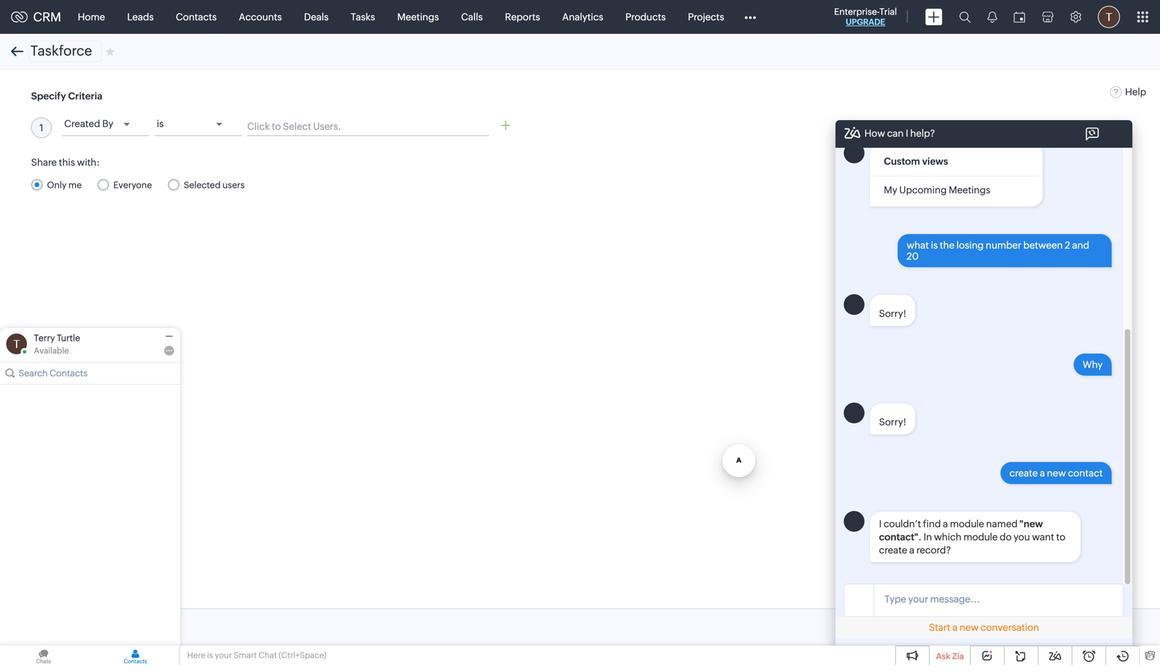 Task type: vqa. For each thing, say whether or not it's contained in the screenshot.
Home
yes



Task type: describe. For each thing, give the bounding box(es) containing it.
only me
[[47, 180, 82, 190]]

click
[[247, 121, 270, 132]]

1 horizontal spatial meetings
[[949, 185, 991, 196]]

in
[[924, 532, 933, 543]]

logo image
[[11, 11, 28, 22]]

only
[[47, 180, 67, 190]]

leads link
[[116, 0, 165, 34]]

profile image
[[1099, 6, 1121, 28]]

.
[[919, 532, 922, 543]]

reports link
[[494, 0, 552, 34]]

users.
[[313, 121, 341, 132]]

you
[[1014, 532, 1031, 543]]

can
[[888, 128, 904, 139]]

views
[[923, 156, 949, 167]]

custom
[[884, 156, 921, 167]]

deals link
[[293, 0, 340, 34]]

created by
[[64, 118, 113, 129]]

everyone
[[113, 180, 152, 190]]

home
[[78, 11, 105, 22]]

0 horizontal spatial meetings
[[398, 11, 439, 22]]

ask
[[937, 652, 951, 661]]

named
[[987, 519, 1018, 530]]

search image
[[960, 11, 972, 23]]

how can i help?
[[865, 128, 936, 139]]

signals image
[[988, 11, 998, 23]]

couldn't
[[884, 519, 922, 530]]

contact"
[[880, 532, 919, 543]]

select
[[283, 121, 311, 132]]

Created By field
[[62, 114, 149, 136]]

meetings link
[[386, 0, 450, 34]]

terry turtle
[[34, 333, 80, 343]]

number
[[986, 240, 1022, 251]]

create menu element
[[918, 0, 952, 34]]

and
[[1073, 240, 1090, 251]]

crm link
[[11, 10, 61, 24]]

me
[[68, 180, 82, 190]]

products link
[[615, 0, 677, 34]]

tasks link
[[340, 0, 386, 34]]

1 sorry! from the top
[[880, 308, 907, 319]]

help?
[[911, 128, 936, 139]]

leads
[[127, 11, 154, 22]]

Click to Select Users. field
[[247, 121, 489, 132]]

accounts link
[[228, 0, 293, 34]]

criteria
[[68, 91, 103, 102]]

Type your message... text field
[[875, 592, 1124, 608]]

how
[[865, 128, 886, 139]]

20
[[907, 251, 919, 262]]

contacts
[[176, 11, 217, 22]]

here
[[187, 651, 206, 660]]

smart
[[234, 651, 257, 660]]

here is your smart chat (ctrl+space)
[[187, 651, 327, 660]]

this
[[59, 157, 75, 168]]

create menu image
[[926, 9, 943, 25]]

tasks
[[351, 11, 375, 22]]

mark as favorite image
[[105, 46, 115, 57]]

selected
[[184, 180, 221, 190]]

do
[[1000, 532, 1012, 543]]

signals element
[[980, 0, 1006, 34]]

home link
[[67, 0, 116, 34]]

want
[[1033, 532, 1055, 543]]

click to select users.
[[247, 121, 341, 132]]

projects link
[[677, 0, 736, 34]]

new for conversation
[[960, 622, 979, 633]]

chats image
[[0, 646, 87, 665]]

my
[[884, 185, 898, 196]]

why
[[1084, 359, 1104, 371]]

find
[[924, 519, 942, 530]]



Task type: locate. For each thing, give the bounding box(es) containing it.
0 vertical spatial sorry!
[[880, 308, 907, 319]]

None text field
[[29, 41, 102, 62]]

0 vertical spatial i
[[906, 128, 909, 139]]

chat
[[259, 651, 277, 660]]

ask zia
[[937, 652, 965, 661]]

calls
[[461, 11, 483, 22]]

enterprise-trial upgrade
[[835, 7, 898, 27]]

search element
[[952, 0, 980, 34]]

users
[[223, 180, 245, 190]]

i couldn't find a module named
[[880, 519, 1020, 530]]

help link
[[1111, 86, 1147, 97]]

terry
[[34, 333, 55, 343]]

to right want
[[1057, 532, 1066, 543]]

i right can
[[906, 128, 909, 139]]

0 horizontal spatial to
[[272, 121, 281, 132]]

what
[[907, 240, 930, 251]]

analytics link
[[552, 0, 615, 34]]

between
[[1024, 240, 1064, 251]]

your
[[215, 651, 232, 660]]

contact
[[1069, 468, 1104, 479]]

module
[[951, 519, 985, 530], [964, 532, 998, 543]]

profile element
[[1090, 0, 1129, 34]]

0 vertical spatial new
[[1048, 468, 1067, 479]]

Search Contacts text field
[[19, 363, 163, 384]]

reports
[[505, 11, 541, 22]]

projects
[[688, 11, 725, 22]]

2 vertical spatial is
[[207, 651, 213, 660]]

custom views
[[884, 156, 949, 167]]

1 vertical spatial i
[[880, 519, 882, 530]]

is inside field
[[157, 118, 164, 129]]

(ctrl+space)
[[279, 651, 327, 660]]

to right click
[[272, 121, 281, 132]]

new left contact
[[1048, 468, 1067, 479]]

share
[[31, 157, 57, 168]]

to
[[272, 121, 281, 132], [1057, 532, 1066, 543]]

meetings
[[398, 11, 439, 22], [949, 185, 991, 196]]

what is the losing number between 2 and 20
[[907, 240, 1090, 262]]

contacts link
[[165, 0, 228, 34]]

with:
[[77, 157, 100, 168]]

create a new contact
[[1010, 468, 1104, 479]]

a left contact
[[1041, 468, 1046, 479]]

my upcoming meetings
[[884, 185, 991, 196]]

is for here is your smart chat (ctrl+space)
[[207, 651, 213, 660]]

is inside what is the losing number between 2 and 20
[[932, 240, 939, 251]]

analytics
[[563, 11, 604, 22]]

0 vertical spatial meetings
[[398, 11, 439, 22]]

new right start in the right of the page
[[960, 622, 979, 633]]

1 horizontal spatial is
[[207, 651, 213, 660]]

i left the couldn't
[[880, 519, 882, 530]]

conversation
[[981, 622, 1040, 633]]

upgrade
[[846, 17, 886, 27]]

None submit
[[31, 616, 80, 638]]

is right "by"
[[157, 118, 164, 129]]

create inside . in which module do you want to create a record?
[[880, 545, 908, 556]]

1 vertical spatial is
[[932, 240, 939, 251]]

create down contact"
[[880, 545, 908, 556]]

1 vertical spatial new
[[960, 622, 979, 633]]

is
[[157, 118, 164, 129], [932, 240, 939, 251], [207, 651, 213, 660]]

1 horizontal spatial i
[[906, 128, 909, 139]]

new for contact
[[1048, 468, 1067, 479]]

2 horizontal spatial is
[[932, 240, 939, 251]]

upcoming
[[900, 185, 947, 196]]

trial
[[880, 7, 898, 17]]

1 vertical spatial sorry!
[[880, 417, 907, 428]]

selected users
[[184, 180, 245, 190]]

0 horizontal spatial create
[[880, 545, 908, 556]]

0 vertical spatial create
[[1010, 468, 1039, 479]]

1 vertical spatial module
[[964, 532, 998, 543]]

a up which
[[944, 519, 949, 530]]

record?
[[917, 545, 952, 556]]

create up "new
[[1010, 468, 1039, 479]]

i
[[906, 128, 909, 139], [880, 519, 882, 530]]

zia
[[953, 652, 965, 661]]

0 vertical spatial to
[[272, 121, 281, 132]]

a inside . in which module do you want to create a record?
[[910, 545, 915, 556]]

enterprise-
[[835, 7, 880, 17]]

share this with:
[[31, 157, 100, 168]]

meetings left calls link
[[398, 11, 439, 22]]

2
[[1066, 240, 1071, 251]]

calls link
[[450, 0, 494, 34]]

is field
[[155, 114, 242, 136]]

which
[[935, 532, 962, 543]]

0 vertical spatial module
[[951, 519, 985, 530]]

help specify criteria
[[31, 86, 1147, 102]]

sorry!
[[880, 308, 907, 319], [880, 417, 907, 428]]

1 vertical spatial meetings
[[949, 185, 991, 196]]

2 sorry! from the top
[[880, 417, 907, 428]]

"new contact"
[[880, 519, 1044, 543]]

by
[[102, 118, 113, 129]]

start a new conversation
[[930, 622, 1040, 633]]

1 horizontal spatial to
[[1057, 532, 1066, 543]]

Other Modules field
[[736, 6, 766, 28]]

a right start in the right of the page
[[953, 622, 958, 633]]

turtle
[[57, 333, 80, 343]]

. in which module do you want to create a record?
[[880, 532, 1066, 556]]

0 horizontal spatial new
[[960, 622, 979, 633]]

contacts image
[[92, 646, 179, 665]]

the
[[941, 240, 955, 251]]

meetings right upcoming at the right top of page
[[949, 185, 991, 196]]

losing
[[957, 240, 984, 251]]

calendar image
[[1014, 11, 1026, 22]]

deals
[[304, 11, 329, 22]]

to inside . in which module do you want to create a record?
[[1057, 532, 1066, 543]]

1 horizontal spatial new
[[1048, 468, 1067, 479]]

0 vertical spatial is
[[157, 118, 164, 129]]

0 horizontal spatial is
[[157, 118, 164, 129]]

crm
[[33, 10, 61, 24]]

1 horizontal spatial create
[[1010, 468, 1039, 479]]

None button
[[88, 616, 149, 638]]

accounts
[[239, 11, 282, 22]]

is for what is the losing number between 2 and 20
[[932, 240, 939, 251]]

1 vertical spatial to
[[1057, 532, 1066, 543]]

1 vertical spatial create
[[880, 545, 908, 556]]

create
[[1010, 468, 1039, 479], [880, 545, 908, 556]]

is left the
[[932, 240, 939, 251]]

0 horizontal spatial i
[[880, 519, 882, 530]]

module inside . in which module do you want to create a record?
[[964, 532, 998, 543]]

start
[[930, 622, 951, 633]]

help
[[1126, 86, 1147, 97]]

"new
[[1020, 519, 1044, 530]]

products
[[626, 11, 666, 22]]

module down named
[[964, 532, 998, 543]]

a down contact"
[[910, 545, 915, 556]]

available
[[34, 346, 69, 356]]

created
[[64, 118, 100, 129]]

is left your
[[207, 651, 213, 660]]

specify
[[31, 91, 66, 102]]

module up . in which module do you want to create a record? at the right bottom of the page
[[951, 519, 985, 530]]



